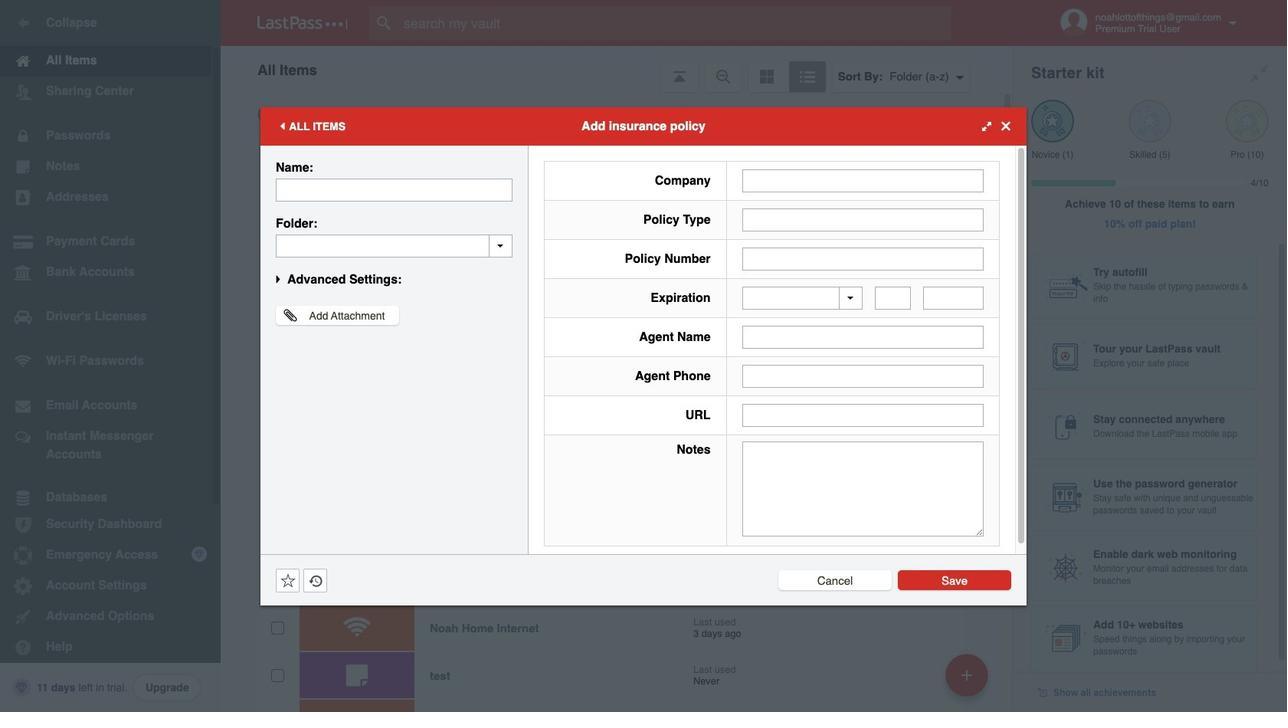 Task type: locate. For each thing, give the bounding box(es) containing it.
None text field
[[276, 234, 513, 257], [742, 247, 984, 270], [875, 287, 912, 310], [924, 287, 984, 310], [742, 365, 984, 388], [742, 441, 984, 537], [276, 234, 513, 257], [742, 247, 984, 270], [875, 287, 912, 310], [924, 287, 984, 310], [742, 365, 984, 388], [742, 441, 984, 537]]

dialog
[[261, 107, 1027, 605]]

Search search field
[[369, 6, 982, 40]]

None text field
[[742, 169, 984, 192], [276, 178, 513, 201], [742, 208, 984, 231], [742, 326, 984, 349], [742, 404, 984, 427], [742, 169, 984, 192], [276, 178, 513, 201], [742, 208, 984, 231], [742, 326, 984, 349], [742, 404, 984, 427]]



Task type: vqa. For each thing, say whether or not it's contained in the screenshot.
New item element
no



Task type: describe. For each thing, give the bounding box(es) containing it.
lastpass image
[[258, 16, 348, 30]]

new item navigation
[[940, 649, 998, 712]]

vault options navigation
[[221, 46, 1013, 92]]

main navigation navigation
[[0, 0, 221, 712]]

new item image
[[962, 670, 973, 680]]

search my vault text field
[[369, 6, 982, 40]]



